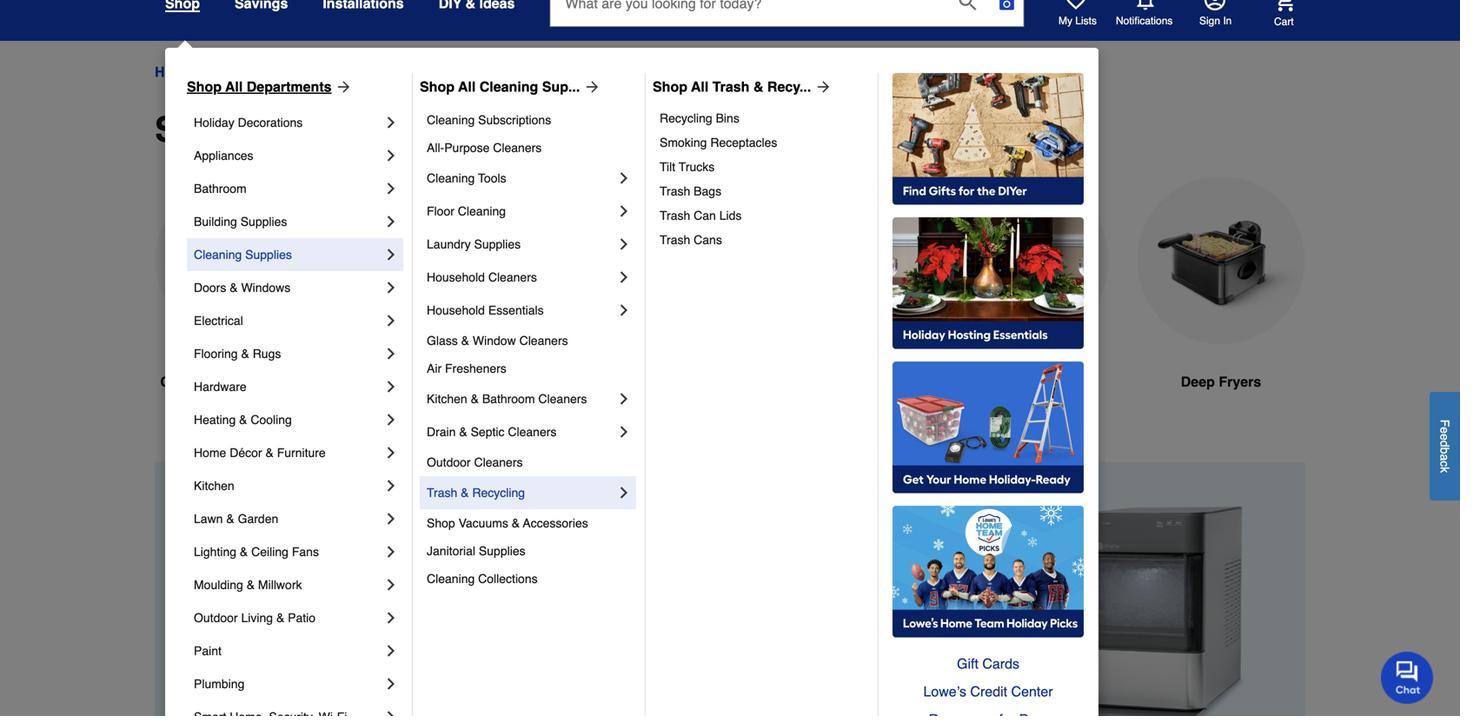 Task type: vqa. For each thing, say whether or not it's contained in the screenshot.
Smart Home on the right top of the page
no



Task type: describe. For each thing, give the bounding box(es) containing it.
blenders
[[995, 374, 1055, 390]]

toaster
[[584, 374, 633, 390]]

plumbing
[[194, 677, 245, 691]]

bathroom link
[[194, 172, 383, 205]]

home for home décor & furniture
[[194, 446, 226, 460]]

ice
[[430, 374, 449, 390]]

1 horizontal spatial small
[[298, 64, 333, 80]]

collections
[[478, 572, 538, 586]]

a black and stainless steel countertop microwave. image
[[155, 176, 323, 345]]

countertop microwaves link
[[155, 176, 323, 434]]

get your home holiday-ready. image
[[893, 362, 1084, 494]]

doors & windows
[[194, 281, 291, 295]]

laundry
[[427, 237, 471, 251]]

0 vertical spatial small appliances
[[298, 64, 404, 80]]

essentials
[[488, 303, 544, 317]]

bags
[[694, 184, 722, 198]]

toaster ovens link
[[548, 176, 716, 434]]

shop all trash & recy... link
[[653, 77, 832, 97]]

trash & recycling
[[427, 486, 525, 500]]

lighting & ceiling fans
[[194, 545, 319, 559]]

janitorial supplies link
[[427, 537, 633, 565]]

lowe's home improvement notification center image
[[1135, 0, 1156, 10]]

glass
[[427, 334, 458, 348]]

accessories
[[523, 516, 588, 530]]

living
[[241, 611, 273, 625]]

outdoor living & patio link
[[194, 602, 383, 635]]

countertop
[[160, 374, 235, 390]]

chevron right image for cleaning supplies
[[383, 246, 400, 263]]

kitchen & bathroom cleaners
[[427, 392, 587, 406]]

a stainless steel toaster oven. image
[[548, 176, 716, 345]]

cleaning subscriptions link
[[427, 106, 633, 134]]

household essentials
[[427, 303, 544, 317]]

sign in button
[[1200, 0, 1232, 28]]

trash cans link
[[660, 228, 866, 252]]

chevron right image for kitchen & bathroom cleaners
[[616, 390, 633, 408]]

shop for shop all cleaning sup...
[[420, 79, 455, 95]]

cart
[[1275, 15, 1294, 28]]

lawn & garden
[[194, 512, 278, 526]]

cleaning for tools
[[427, 171, 475, 185]]

notifications
[[1116, 15, 1173, 27]]

holiday decorations link
[[194, 106, 383, 139]]

f
[[1438, 420, 1452, 427]]

& for heating & cooling
[[239, 413, 247, 427]]

lids
[[720, 209, 742, 223]]

cleaning for collections
[[427, 572, 475, 586]]

tools
[[478, 171, 507, 185]]

all for cleaning
[[458, 79, 476, 95]]

chevron right image for appliances
[[383, 147, 400, 164]]

chevron right image for household essentials
[[616, 302, 633, 319]]

sign
[[1200, 15, 1221, 27]]

makers
[[453, 374, 501, 390]]

advertisement region
[[155, 462, 1306, 716]]

0 vertical spatial bathroom
[[194, 182, 247, 196]]

1 vertical spatial appliances link
[[194, 139, 383, 172]]

trash for trash & recycling
[[427, 486, 458, 500]]

outdoor cleaners link
[[427, 449, 633, 476]]

cleaning supplies link
[[194, 238, 383, 271]]

home décor & furniture link
[[194, 436, 383, 469]]

lawn & garden link
[[194, 503, 383, 536]]

0 horizontal spatial recycling
[[472, 486, 525, 500]]

1 vertical spatial small appliances
[[155, 110, 441, 150]]

chevron right image for household cleaners
[[616, 269, 633, 286]]

lowe's credit center
[[924, 684, 1053, 700]]

trash can lids link
[[660, 203, 866, 228]]

cleaners up air fresheners link
[[520, 334, 568, 348]]

home for home
[[155, 64, 193, 80]]

chevron right image for laundry supplies
[[616, 236, 633, 253]]

& left patio
[[276, 611, 285, 625]]

drain & septic cleaners link
[[427, 416, 616, 449]]

heating
[[194, 413, 236, 427]]

cart button
[[1250, 0, 1295, 28]]

0 vertical spatial recycling
[[660, 111, 713, 125]]

holiday hosting essentials. image
[[893, 217, 1084, 350]]

vacuums
[[459, 516, 509, 530]]

& left recy...
[[754, 79, 764, 95]]

lowe's credit center link
[[893, 678, 1084, 706]]

supplies for laundry supplies
[[474, 237, 521, 251]]

paint
[[194, 644, 222, 658]]

chevron right image for lighting & ceiling fans
[[383, 543, 400, 561]]

outdoor cleaners
[[427, 456, 523, 469]]

shop all trash & recy...
[[653, 79, 811, 95]]

cleaners up essentials
[[488, 270, 537, 284]]

heating & cooling
[[194, 413, 292, 427]]

kitchen for kitchen & bathroom cleaners
[[427, 392, 467, 406]]

cleaning for subscriptions
[[427, 113, 475, 127]]

a gray and stainless steel ninja air fryer. image
[[744, 176, 913, 345]]

trucks
[[679, 160, 715, 174]]

lowe's
[[924, 684, 967, 700]]

shop all cleaning sup... link
[[420, 77, 601, 97]]

& for lighting & ceiling fans
[[240, 545, 248, 559]]

cleaners down air fresheners link
[[539, 392, 587, 406]]

building supplies link
[[194, 205, 383, 238]]

supplies for cleaning supplies
[[245, 248, 292, 262]]

patio
[[288, 611, 316, 625]]

moulding & millwork link
[[194, 569, 383, 602]]

deep fryers link
[[1137, 176, 1306, 434]]

arrow right image
[[580, 78, 601, 96]]

recy...
[[768, 79, 811, 95]]

chevron right image for outdoor living & patio
[[383, 609, 400, 627]]

household cleaners
[[427, 270, 537, 284]]

building
[[194, 215, 237, 229]]

arrow right image for shop all trash & recy...
[[811, 78, 832, 96]]

cleaning up laundry supplies at the top left of the page
[[458, 204, 506, 218]]

supplies for building supplies
[[241, 215, 287, 229]]

lowe's home improvement lists image
[[1066, 0, 1087, 10]]

windows
[[241, 281, 291, 295]]

chevron right image for home décor & furniture
[[383, 444, 400, 462]]

trash can lids
[[660, 209, 742, 223]]

in
[[1224, 15, 1232, 27]]

household for household essentials
[[427, 303, 485, 317]]

& for kitchen & bathroom cleaners
[[471, 392, 479, 406]]

laundry supplies
[[427, 237, 521, 251]]

chevron right image for heating & cooling
[[383, 411, 400, 429]]

shop all cleaning sup...
[[420, 79, 580, 95]]

countertop microwaves
[[160, 374, 318, 390]]

chevron right image for moulding & millwork
[[383, 576, 400, 594]]

home décor & furniture
[[194, 446, 326, 460]]

small appliances link
[[298, 62, 404, 83]]

chevron right image for kitchen
[[383, 477, 400, 495]]

décor
[[230, 446, 262, 460]]

tilt
[[660, 160, 676, 174]]

all for trash
[[691, 79, 709, 95]]

cleaners down drain & septic cleaners
[[474, 456, 523, 469]]

chevron right image for floor cleaning
[[616, 203, 633, 220]]

chevron right image for doors & windows
[[383, 279, 400, 296]]

& for doors & windows
[[230, 281, 238, 295]]

cleaning up subscriptions
[[480, 79, 538, 95]]

appliances up the holiday decorations at the top left of the page
[[209, 64, 283, 80]]

1 vertical spatial small
[[155, 110, 248, 150]]

deep fryers
[[1181, 374, 1262, 390]]

purpose
[[444, 141, 490, 155]]

outdoor living & patio
[[194, 611, 316, 625]]

flooring & rugs link
[[194, 337, 383, 370]]

my lists
[[1059, 15, 1097, 27]]

all-purpose cleaners link
[[427, 134, 633, 162]]

kitchen for kitchen
[[194, 479, 234, 493]]

find gifts for the diyer. image
[[893, 73, 1084, 205]]



Task type: locate. For each thing, give the bounding box(es) containing it.
1 e from the top
[[1438, 427, 1452, 434]]

supplies down shop vacuums & accessories
[[479, 544, 526, 558]]

cleaners
[[493, 141, 542, 155], [488, 270, 537, 284], [520, 334, 568, 348], [539, 392, 587, 406], [508, 425, 557, 439], [474, 456, 523, 469]]

chevron right image for hardware
[[383, 378, 400, 396]]

septic
[[471, 425, 505, 439]]

outdoor for outdoor cleaners
[[427, 456, 471, 469]]

& for lawn & garden
[[226, 512, 234, 526]]

shop for shop all trash & recy...
[[653, 79, 688, 95]]

all
[[225, 79, 243, 95], [458, 79, 476, 95], [691, 79, 709, 95]]

chevron right image
[[383, 147, 400, 164], [616, 170, 633, 187], [616, 203, 633, 220], [616, 236, 633, 253], [383, 312, 400, 330], [383, 411, 400, 429], [616, 423, 633, 441], [383, 444, 400, 462], [383, 477, 400, 495], [383, 543, 400, 561], [383, 576, 400, 594], [383, 609, 400, 627], [383, 642, 400, 660], [383, 676, 400, 693], [383, 709, 400, 716]]

appliances down holiday
[[194, 149, 253, 163]]

outdoor down the 'drain'
[[427, 456, 471, 469]]

e up 'b'
[[1438, 434, 1452, 441]]

recycling up the smoking
[[660, 111, 713, 125]]

small appliances up holiday decorations link
[[298, 64, 404, 80]]

chat invite button image
[[1381, 651, 1435, 704]]

e up d
[[1438, 427, 1452, 434]]

chevron right image for trash & recycling
[[616, 484, 633, 502]]

& for trash & recycling
[[461, 486, 469, 500]]

f e e d b a c k
[[1438, 420, 1452, 473]]

0 vertical spatial kitchen
[[427, 392, 467, 406]]

fresheners
[[445, 362, 507, 376]]

hardware
[[194, 380, 247, 394]]

doors
[[194, 281, 226, 295]]

& right the doors
[[230, 281, 238, 295]]

arrow right image inside shop all departments link
[[332, 78, 353, 96]]

0 vertical spatial outdoor
[[427, 456, 471, 469]]

lowe's home improvement account image
[[1205, 0, 1226, 10]]

my
[[1059, 15, 1073, 27]]

trash left cans
[[660, 233, 691, 247]]

household up glass
[[427, 303, 485, 317]]

cleaners up 'outdoor cleaners' link
[[508, 425, 557, 439]]

arrow right image inside "shop all trash & recy..." link
[[811, 78, 832, 96]]

departments
[[247, 79, 332, 95]]

all up the holiday decorations at the top left of the page
[[225, 79, 243, 95]]

bathroom up drain & septic cleaners link
[[482, 392, 535, 406]]

cans
[[694, 233, 722, 247]]

shop
[[187, 79, 222, 95], [420, 79, 455, 95], [653, 79, 688, 95]]

recycling bins link
[[660, 106, 866, 130]]

bathroom up building
[[194, 182, 247, 196]]

trash
[[713, 79, 750, 95], [660, 184, 691, 198], [660, 209, 691, 223], [660, 233, 691, 247], [427, 486, 458, 500]]

& left millwork on the bottom left of page
[[247, 578, 255, 592]]

outdoor down moulding at the left bottom of page
[[194, 611, 238, 625]]

arrow right image up recycling bins link
[[811, 78, 832, 96]]

& down makers
[[471, 392, 479, 406]]

subscriptions
[[478, 113, 551, 127]]

& for flooring & rugs
[[241, 347, 249, 361]]

household essentials link
[[427, 294, 616, 327]]

cleaning for supplies
[[194, 248, 242, 262]]

0 vertical spatial small
[[298, 64, 333, 80]]

1 arrow right image from the left
[[332, 78, 353, 96]]

arrow right image for shop all departments
[[332, 78, 353, 96]]

& inside "link"
[[512, 516, 520, 530]]

decorations
[[238, 116, 303, 130]]

2 horizontal spatial all
[[691, 79, 709, 95]]

trash for trash can lids
[[660, 209, 691, 223]]

2 household from the top
[[427, 303, 485, 317]]

chevron right image for cleaning tools
[[616, 170, 633, 187]]

trash down the trash bags
[[660, 209, 691, 223]]

0 horizontal spatial bathroom
[[194, 182, 247, 196]]

1 shop from the left
[[187, 79, 222, 95]]

trash for trash bags
[[660, 184, 691, 198]]

shop for shop all departments
[[187, 79, 222, 95]]

trash up bins
[[713, 79, 750, 95]]

drain & septic cleaners
[[427, 425, 557, 439]]

small appliances
[[298, 64, 404, 80], [155, 110, 441, 150]]

& for glass & window cleaners
[[461, 334, 469, 348]]

appliances link up the holiday decorations at the top left of the page
[[209, 62, 283, 83]]

supplies
[[241, 215, 287, 229], [474, 237, 521, 251], [245, 248, 292, 262], [479, 544, 526, 558]]

lighting & ceiling fans link
[[194, 536, 383, 569]]

1 vertical spatial bathroom
[[482, 392, 535, 406]]

supplies up windows
[[245, 248, 292, 262]]

& left rugs
[[241, 347, 249, 361]]

microwaves
[[239, 374, 318, 390]]

all-purpose cleaners
[[427, 141, 542, 155]]

millwork
[[258, 578, 302, 592]]

chevron right image for plumbing
[[383, 676, 400, 693]]

flooring
[[194, 347, 238, 361]]

appliances link down the decorations
[[194, 139, 383, 172]]

cleaning down all-
[[427, 171, 475, 185]]

chevron right image for electrical
[[383, 312, 400, 330]]

chevron right image for holiday decorations
[[383, 114, 400, 131]]

0 vertical spatial household
[[427, 270, 485, 284]]

& right glass
[[461, 334, 469, 348]]

trash up shop
[[427, 486, 458, 500]]

1 vertical spatial kitchen
[[194, 479, 234, 493]]

arrow right image
[[332, 78, 353, 96], [811, 78, 832, 96]]

chevron right image for paint
[[383, 642, 400, 660]]

0 vertical spatial home
[[155, 64, 193, 80]]

search image
[[959, 0, 977, 10]]

janitorial
[[427, 544, 476, 558]]

0 horizontal spatial all
[[225, 79, 243, 95]]

lowe's home team holiday picks. image
[[893, 506, 1084, 638]]

small down the home 'link'
[[155, 110, 248, 150]]

1 horizontal spatial outdoor
[[427, 456, 471, 469]]

& left ceiling
[[240, 545, 248, 559]]

paint link
[[194, 635, 383, 668]]

gift cards
[[957, 656, 1020, 672]]

supplies up household cleaners
[[474, 237, 521, 251]]

tilt trucks link
[[660, 155, 866, 179]]

household inside household cleaners link
[[427, 270, 485, 284]]

chevron right image for bathroom
[[383, 180, 400, 197]]

1 vertical spatial outdoor
[[194, 611, 238, 625]]

1 all from the left
[[225, 79, 243, 95]]

& down trash & recycling link
[[512, 516, 520, 530]]

small up holiday decorations link
[[298, 64, 333, 80]]

trash down tilt
[[660, 184, 691, 198]]

household down laundry
[[427, 270, 485, 284]]

all up recycling bins on the top of page
[[691, 79, 709, 95]]

outdoor for outdoor living & patio
[[194, 611, 238, 625]]

lists
[[1076, 15, 1097, 27]]

a chefman stainless steel deep fryer. image
[[1137, 176, 1306, 345]]

cleaning
[[480, 79, 538, 95], [427, 113, 475, 127], [427, 171, 475, 185], [458, 204, 506, 218], [194, 248, 242, 262], [427, 572, 475, 586]]

cleaning down building
[[194, 248, 242, 262]]

trash & recycling link
[[427, 476, 616, 509]]

camera image
[[998, 0, 1016, 12]]

chevron right image for building supplies
[[383, 213, 400, 230]]

glass & window cleaners
[[427, 334, 568, 348]]

2 all from the left
[[458, 79, 476, 95]]

window
[[473, 334, 516, 348]]

0 horizontal spatial arrow right image
[[332, 78, 353, 96]]

all for departments
[[225, 79, 243, 95]]

Search Query text field
[[551, 0, 945, 26]]

kitchen down ice
[[427, 392, 467, 406]]

deep
[[1181, 374, 1215, 390]]

1 vertical spatial household
[[427, 303, 485, 317]]

appliances
[[209, 64, 283, 80], [336, 64, 404, 80], [257, 110, 441, 150], [194, 149, 253, 163]]

shop vacuums & accessories link
[[427, 509, 633, 537]]

& right décor
[[266, 446, 274, 460]]

& for drain & septic cleaners
[[459, 425, 467, 439]]

air
[[427, 362, 442, 376]]

laundry supplies link
[[427, 228, 616, 261]]

garden
[[238, 512, 278, 526]]

holiday decorations
[[194, 116, 303, 130]]

1 horizontal spatial all
[[458, 79, 476, 95]]

plumbing link
[[194, 668, 383, 701]]

a silver-colored new air portable ice maker. image
[[351, 176, 520, 345]]

moulding & millwork
[[194, 578, 302, 592]]

household for household cleaners
[[427, 270, 485, 284]]

0 horizontal spatial shop
[[187, 79, 222, 95]]

arrow right image up holiday decorations link
[[332, 78, 353, 96]]

cleaners down subscriptions
[[493, 141, 542, 155]]

cleaning up all-
[[427, 113, 475, 127]]

d
[[1438, 441, 1452, 447]]

k
[[1438, 467, 1452, 473]]

appliances right departments
[[336, 64, 404, 80]]

portable ice makers
[[370, 374, 501, 390]]

& down outdoor cleaners
[[461, 486, 469, 500]]

& right the 'drain'
[[459, 425, 467, 439]]

small appliances down departments
[[155, 110, 441, 150]]

home
[[155, 64, 193, 80], [194, 446, 226, 460]]

1 vertical spatial home
[[194, 446, 226, 460]]

f e e d b a c k button
[[1430, 392, 1461, 501]]

all up the cleaning subscriptions
[[458, 79, 476, 95]]

glass & window cleaners link
[[427, 327, 633, 355]]

b
[[1438, 447, 1452, 454]]

fans
[[292, 545, 319, 559]]

& left cooling
[[239, 413, 247, 427]]

heating & cooling link
[[194, 403, 383, 436]]

0 horizontal spatial kitchen
[[194, 479, 234, 493]]

moulding
[[194, 578, 243, 592]]

sup...
[[542, 79, 580, 95]]

1 horizontal spatial arrow right image
[[811, 78, 832, 96]]

None search field
[[550, 0, 1025, 43]]

building supplies
[[194, 215, 287, 229]]

supplies for janitorial supplies
[[479, 544, 526, 558]]

small
[[298, 64, 333, 80], [155, 110, 248, 150]]

2 e from the top
[[1438, 434, 1452, 441]]

supplies up 'cleaning supplies'
[[241, 215, 287, 229]]

&
[[754, 79, 764, 95], [230, 281, 238, 295], [461, 334, 469, 348], [241, 347, 249, 361], [471, 392, 479, 406], [239, 413, 247, 427], [459, 425, 467, 439], [266, 446, 274, 460], [461, 486, 469, 500], [226, 512, 234, 526], [512, 516, 520, 530], [240, 545, 248, 559], [247, 578, 255, 592], [276, 611, 285, 625]]

2 horizontal spatial shop
[[653, 79, 688, 95]]

cleaning collections link
[[427, 565, 633, 593]]

ceiling
[[251, 545, 289, 559]]

trash for trash cans
[[660, 233, 691, 247]]

lowe's home improvement cart image
[[1275, 0, 1295, 11]]

chevron right image for flooring & rugs
[[383, 345, 400, 363]]

& right lawn
[[226, 512, 234, 526]]

e
[[1438, 427, 1452, 434], [1438, 434, 1452, 441]]

appliances down small appliances link
[[257, 110, 441, 150]]

rugs
[[253, 347, 281, 361]]

shop up all-
[[420, 79, 455, 95]]

1 horizontal spatial shop
[[420, 79, 455, 95]]

2 shop from the left
[[420, 79, 455, 95]]

chevron right image for lawn & garden
[[383, 510, 400, 528]]

kitchen link
[[194, 469, 383, 503]]

household inside household essentials link
[[427, 303, 485, 317]]

a gray ninja blender. image
[[941, 176, 1109, 345]]

chevron right image for drain & septic cleaners
[[616, 423, 633, 441]]

0 vertical spatial appliances link
[[209, 62, 283, 83]]

all-
[[427, 141, 444, 155]]

drain
[[427, 425, 456, 439]]

appliances link
[[209, 62, 283, 83], [194, 139, 383, 172]]

recycling up shop vacuums & accessories
[[472, 486, 525, 500]]

0 horizontal spatial home
[[155, 64, 193, 80]]

1 horizontal spatial kitchen
[[427, 392, 467, 406]]

3 shop from the left
[[653, 79, 688, 95]]

kitchen up lawn
[[194, 479, 234, 493]]

1 vertical spatial recycling
[[472, 486, 525, 500]]

& for moulding & millwork
[[247, 578, 255, 592]]

recycling bins
[[660, 111, 740, 125]]

shop up recycling bins on the top of page
[[653, 79, 688, 95]]

shop up holiday
[[187, 79, 222, 95]]

cleaning down janitorial
[[427, 572, 475, 586]]

bathroom
[[194, 182, 247, 196], [482, 392, 535, 406]]

blenders link
[[941, 176, 1109, 434]]

gift cards link
[[893, 650, 1084, 678]]

0 horizontal spatial outdoor
[[194, 611, 238, 625]]

1 horizontal spatial home
[[194, 446, 226, 460]]

0 horizontal spatial small
[[155, 110, 248, 150]]

lawn
[[194, 512, 223, 526]]

3 all from the left
[[691, 79, 709, 95]]

1 household from the top
[[427, 270, 485, 284]]

a
[[1438, 454, 1452, 461]]

home link
[[155, 62, 193, 83]]

2 arrow right image from the left
[[811, 78, 832, 96]]

floor cleaning link
[[427, 195, 616, 228]]

kitchen
[[427, 392, 467, 406], [194, 479, 234, 493]]

1 horizontal spatial bathroom
[[482, 392, 535, 406]]

1 horizontal spatial recycling
[[660, 111, 713, 125]]

chevron right image
[[383, 114, 400, 131], [383, 180, 400, 197], [383, 213, 400, 230], [383, 246, 400, 263], [616, 269, 633, 286], [383, 279, 400, 296], [616, 302, 633, 319], [383, 345, 400, 363], [383, 378, 400, 396], [616, 390, 633, 408], [616, 484, 633, 502], [383, 510, 400, 528]]



